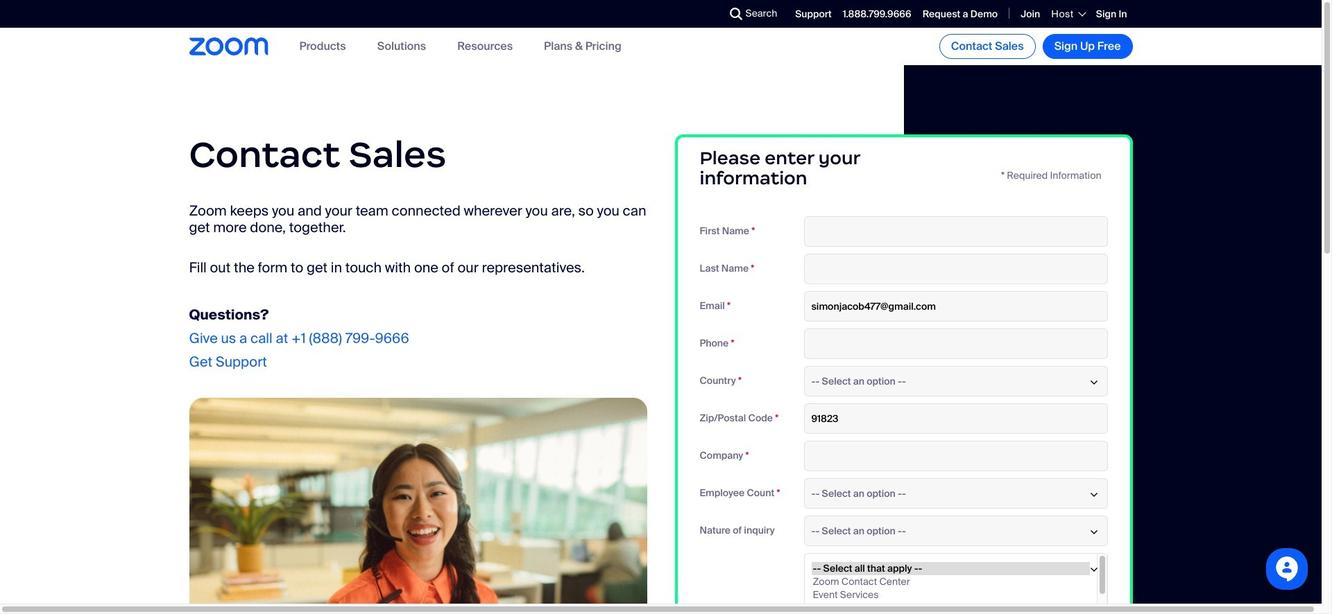 Task type: locate. For each thing, give the bounding box(es) containing it.
None search field
[[679, 3, 733, 25]]

None text field
[[804, 404, 1108, 434]]

None text field
[[804, 216, 1108, 247], [804, 254, 1108, 284], [804, 329, 1108, 359], [804, 441, 1108, 472], [804, 216, 1108, 247], [804, 254, 1108, 284], [804, 329, 1108, 359], [804, 441, 1108, 472]]

email@yourcompany.com text field
[[804, 291, 1108, 322]]

search image
[[730, 8, 742, 20], [730, 8, 742, 20]]



Task type: describe. For each thing, give the bounding box(es) containing it.
customer support agent image
[[189, 398, 647, 615]]

zoom logo image
[[189, 38, 268, 55]]



Task type: vqa. For each thing, say whether or not it's contained in the screenshot.
text field
yes



